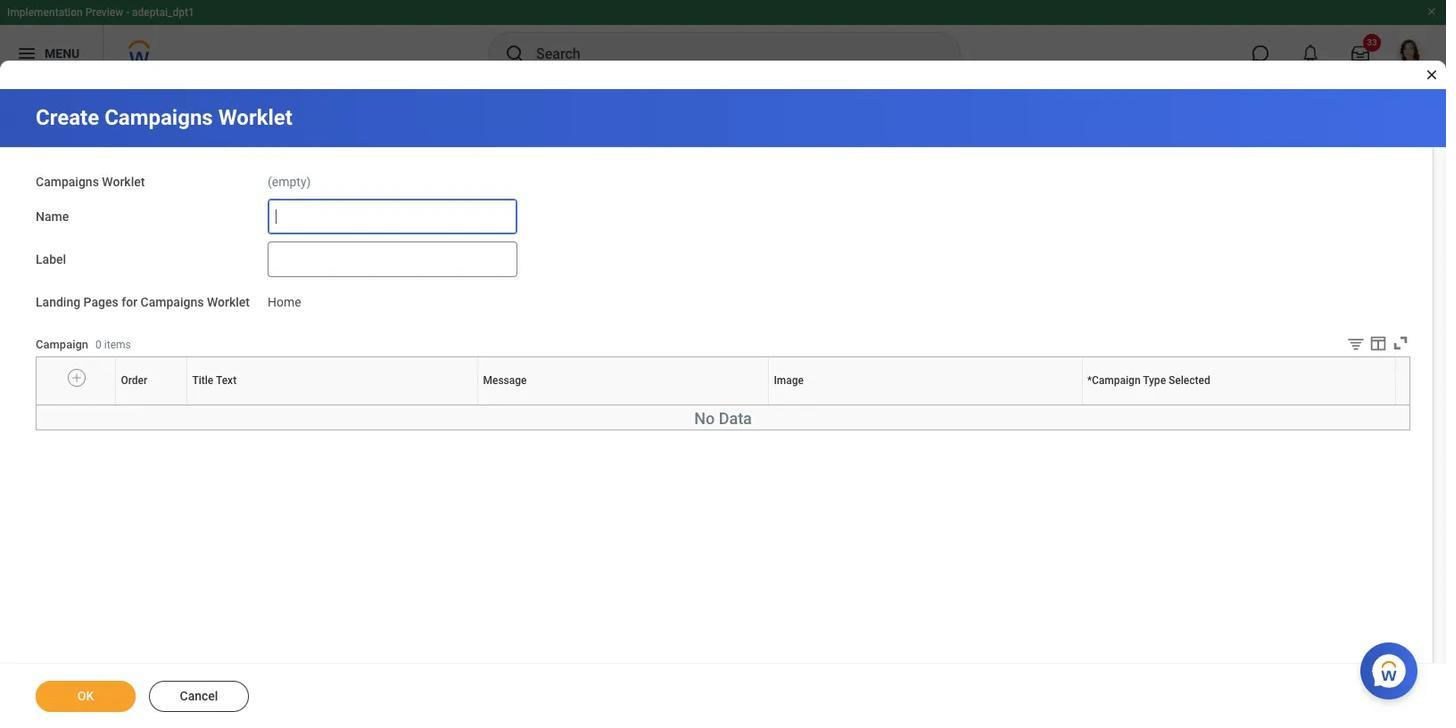 Task type: vqa. For each thing, say whether or not it's contained in the screenshot.
View printable version (PDF) icon
no



Task type: locate. For each thing, give the bounding box(es) containing it.
landing pages for campaigns worklet
[[36, 295, 250, 309]]

toolbar
[[1333, 333, 1411, 357]]

0 vertical spatial campaign
[[36, 338, 88, 351]]

* campaign type selected
[[1087, 375, 1211, 387]]

0 vertical spatial type
[[1143, 375, 1166, 387]]

message
[[483, 375, 527, 387], [627, 405, 631, 406]]

1 vertical spatial campaign
[[1092, 375, 1141, 387]]

1 horizontal spatial order
[[152, 405, 154, 406]]

0 horizontal spatial message
[[483, 375, 527, 387]]

label
[[36, 252, 66, 267]]

toolbar inside create campaigns worklet main content
[[1333, 333, 1411, 357]]

campaigns
[[105, 105, 213, 130], [36, 175, 99, 189], [141, 295, 204, 309]]

selected
[[1169, 375, 1211, 387], [1252, 405, 1255, 406]]

1 horizontal spatial selected
[[1252, 405, 1255, 406]]

0 horizontal spatial campaign
[[36, 338, 88, 351]]

1 horizontal spatial message
[[627, 405, 631, 406]]

home element
[[268, 292, 301, 309]]

pages
[[84, 295, 118, 309]]

1 horizontal spatial campaign
[[1092, 375, 1141, 387]]

worklet
[[218, 105, 293, 130], [102, 175, 145, 189], [207, 295, 250, 309]]

0 horizontal spatial text
[[216, 375, 237, 387]]

1 horizontal spatial image
[[933, 405, 935, 406]]

0 vertical spatial title
[[192, 375, 213, 387]]

order for order title text message image campaign type selected
[[152, 405, 154, 406]]

0 horizontal spatial selected
[[1169, 375, 1211, 387]]

0 vertical spatial worklet
[[218, 105, 293, 130]]

1 vertical spatial campaigns
[[36, 175, 99, 189]]

order title text message image campaign type selected
[[152, 405, 1255, 406]]

(empty)
[[268, 175, 311, 189]]

worklet left home
[[207, 295, 250, 309]]

close create campaigns worklet image
[[1425, 68, 1439, 82]]

1 vertical spatial text
[[335, 405, 337, 406]]

1 vertical spatial type
[[1250, 405, 1252, 406]]

click to view/edit grid preferences image
[[1369, 333, 1388, 353]]

0 horizontal spatial type
[[1143, 375, 1166, 387]]

image
[[774, 375, 804, 387], [933, 405, 935, 406]]

1 vertical spatial selected
[[1252, 405, 1255, 406]]

1 horizontal spatial title
[[333, 405, 335, 406]]

order inside row element
[[121, 375, 147, 387]]

1 vertical spatial order
[[152, 405, 154, 406]]

0 horizontal spatial title
[[192, 375, 213, 387]]

0 horizontal spatial image
[[774, 375, 804, 387]]

1 horizontal spatial type
[[1250, 405, 1252, 406]]

row element
[[37, 357, 1400, 405]]

image inside row element
[[774, 375, 804, 387]]

0 vertical spatial image
[[774, 375, 804, 387]]

message inside row element
[[483, 375, 527, 387]]

campaign type selected button
[[1246, 405, 1256, 406]]

campaign
[[36, 338, 88, 351], [1092, 375, 1141, 387], [1246, 405, 1250, 406]]

profile logan mcneil element
[[1386, 34, 1436, 73]]

selected inside row element
[[1169, 375, 1211, 387]]

type
[[1143, 375, 1166, 387], [1250, 405, 1252, 406]]

0 vertical spatial message
[[483, 375, 527, 387]]

0 horizontal spatial order
[[121, 375, 147, 387]]

data
[[719, 409, 752, 428]]

title
[[192, 375, 213, 387], [333, 405, 335, 406]]

implementation preview -   adeptai_dpt1
[[7, 6, 194, 19]]

fullscreen image
[[1391, 333, 1411, 353]]

2 horizontal spatial campaign
[[1246, 405, 1250, 406]]

1 vertical spatial title
[[333, 405, 335, 406]]

worklet up '(empty)'
[[218, 105, 293, 130]]

0 vertical spatial order
[[121, 375, 147, 387]]

0
[[96, 339, 102, 351]]

select to filter grid data image
[[1346, 334, 1366, 353]]

no
[[694, 409, 715, 428]]

order
[[121, 375, 147, 387], [152, 405, 154, 406]]

implementation
[[7, 6, 83, 19]]

worklet down create campaigns worklet
[[102, 175, 145, 189]]

2 vertical spatial campaign
[[1246, 405, 1250, 406]]

0 vertical spatial selected
[[1169, 375, 1211, 387]]

text
[[216, 375, 237, 387], [335, 405, 337, 406]]

0 vertical spatial text
[[216, 375, 237, 387]]

title text button
[[333, 405, 338, 406]]



Task type: describe. For each thing, give the bounding box(es) containing it.
adeptai_dpt1
[[132, 6, 194, 19]]

create campaigns worklet
[[36, 105, 293, 130]]

inbox large image
[[1352, 45, 1370, 62]]

2 vertical spatial campaigns
[[141, 295, 204, 309]]

*
[[1087, 375, 1092, 387]]

image button
[[933, 405, 936, 406]]

Name text field
[[268, 199, 517, 234]]

ok button
[[36, 682, 136, 713]]

search image
[[504, 43, 526, 64]]

Label text field
[[268, 242, 517, 277]]

2 vertical spatial worklet
[[207, 295, 250, 309]]

name
[[36, 209, 69, 224]]

notifications large image
[[1302, 45, 1320, 62]]

0 vertical spatial campaigns
[[105, 105, 213, 130]]

items
[[104, 339, 131, 351]]

home
[[268, 295, 301, 309]]

cancel
[[180, 690, 218, 704]]

plus image
[[71, 370, 83, 386]]

1 horizontal spatial text
[[335, 405, 337, 406]]

1 vertical spatial worklet
[[102, 175, 145, 189]]

message button
[[627, 405, 632, 406]]

1 vertical spatial message
[[627, 405, 631, 406]]

type inside row element
[[1143, 375, 1166, 387]]

campaigns worklet
[[36, 175, 145, 189]]

ok
[[77, 690, 94, 704]]

workday assistant region
[[1361, 636, 1425, 700]]

implementation preview -   adeptai_dpt1 banner
[[0, 0, 1446, 82]]

order column header
[[117, 405, 189, 406]]

campaign 0 items
[[36, 338, 131, 351]]

preview
[[85, 6, 123, 19]]

campaign inside row element
[[1092, 375, 1141, 387]]

for
[[122, 295, 137, 309]]

text inside row element
[[216, 375, 237, 387]]

create campaigns worklet main content
[[0, 89, 1446, 729]]

1 vertical spatial image
[[933, 405, 935, 406]]

create
[[36, 105, 99, 130]]

create campaigns worklet dialog
[[0, 0, 1446, 729]]

landing
[[36, 295, 80, 309]]

cancel button
[[149, 682, 249, 713]]

no data
[[694, 409, 752, 428]]

title text
[[192, 375, 237, 387]]

order for order
[[121, 375, 147, 387]]

-
[[126, 6, 129, 19]]

title inside row element
[[192, 375, 213, 387]]

close environment banner image
[[1427, 6, 1437, 17]]



